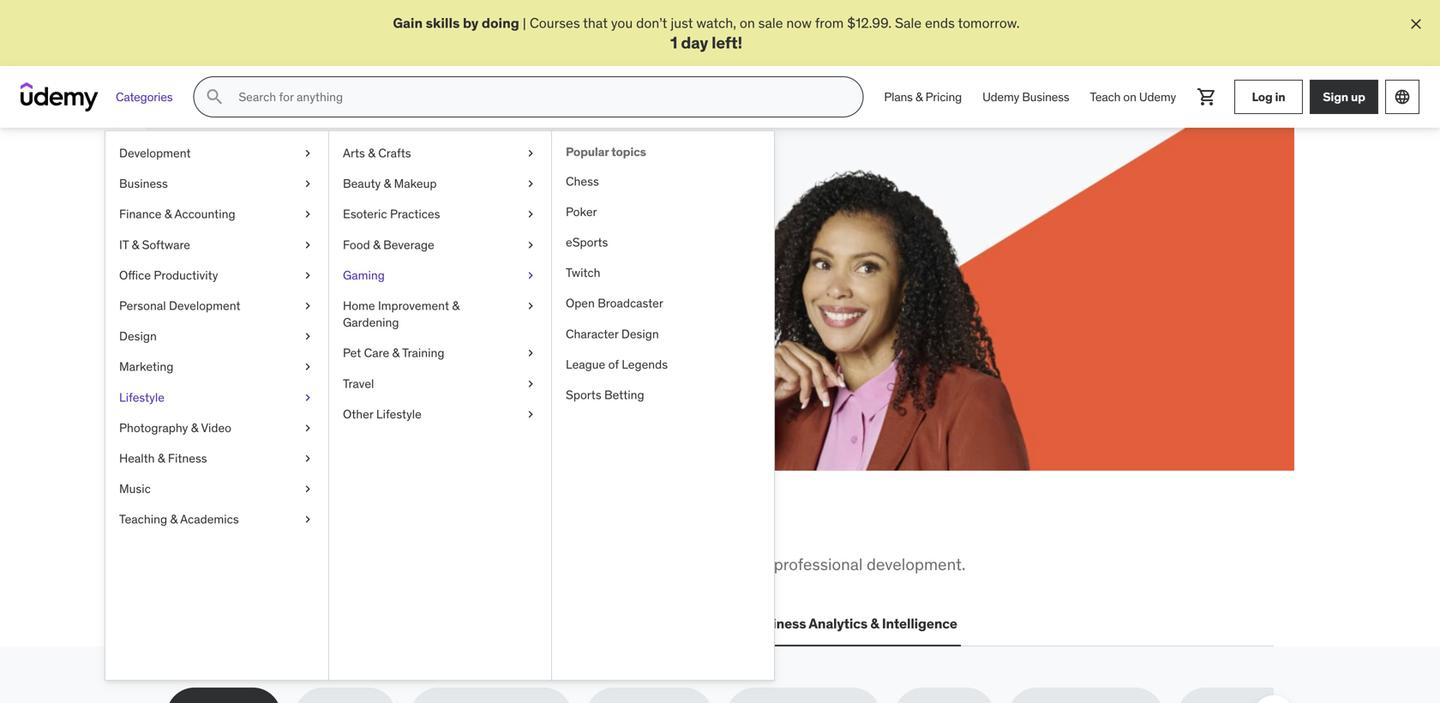 Task type: locate. For each thing, give the bounding box(es) containing it.
0 horizontal spatial it
[[119, 237, 129, 252]]

xsmall image inside design link
[[301, 328, 315, 345]]

& left the video
[[191, 420, 198, 436]]

finance & accounting
[[119, 207, 235, 222]]

business inside 'button'
[[748, 615, 806, 632]]

0 horizontal spatial business
[[119, 176, 168, 191]]

by
[[463, 14, 479, 32]]

1 vertical spatial development
[[169, 298, 241, 313]]

sale for save)
[[291, 298, 318, 316]]

well-
[[674, 554, 709, 575]]

business for business analytics & intelligence
[[748, 615, 806, 632]]

xsmall image inside finance & accounting link
[[301, 206, 315, 223]]

every
[[302, 279, 335, 297]]

1 horizontal spatial on
[[1123, 89, 1137, 105]]

xsmall image inside teaching & academics link
[[301, 511, 315, 528]]

you
[[611, 14, 633, 32], [338, 511, 387, 547]]

development link
[[105, 138, 328, 169]]

ends
[[925, 14, 955, 32], [321, 298, 351, 316]]

& up office
[[132, 237, 139, 252]]

0 horizontal spatial tomorrow.
[[354, 298, 416, 316]]

1 horizontal spatial sale
[[895, 14, 922, 32]]

it
[[119, 237, 129, 252], [308, 615, 319, 632]]

Search for anything text field
[[235, 82, 842, 112]]

topics,
[[468, 554, 516, 575]]

1 horizontal spatial design
[[621, 326, 659, 342]]

1 vertical spatial sale
[[291, 298, 318, 316]]

xsmall image inside personal development link
[[301, 298, 315, 314]]

1 horizontal spatial skills
[[339, 554, 376, 575]]

xsmall image inside lifestyle link
[[301, 389, 315, 406]]

rounded
[[709, 554, 770, 575]]

xsmall image for pet care & training
[[524, 345, 538, 362]]

0 vertical spatial you
[[611, 14, 633, 32]]

travel link
[[329, 369, 551, 399]]

0 horizontal spatial ends
[[321, 298, 351, 316]]

popular
[[566, 144, 609, 160]]

day
[[681, 32, 708, 53]]

2 udemy from the left
[[1139, 89, 1176, 105]]

$12.99. for save)
[[243, 298, 288, 316]]

ends for |
[[925, 14, 955, 32]]

home improvement & gardening
[[343, 298, 460, 330]]

1 vertical spatial in
[[365, 279, 376, 297]]

that
[[583, 14, 608, 32]]

design down personal
[[119, 329, 157, 344]]

xsmall image inside "photography & video" link
[[301, 420, 315, 436]]

data
[[521, 615, 551, 632]]

you right that
[[611, 14, 633, 32]]

all
[[166, 511, 206, 547]]

0 vertical spatial it
[[119, 237, 129, 252]]

2 horizontal spatial business
[[1022, 89, 1070, 105]]

udemy
[[983, 89, 1019, 105], [1139, 89, 1176, 105]]

lifestyle right other
[[376, 406, 422, 422]]

0 vertical spatial on
[[740, 14, 755, 32]]

0 vertical spatial skills
[[426, 14, 460, 32]]

xsmall image for it & software
[[301, 237, 315, 253]]

$12.99. inside "learn, practice, succeed (and save) courses for every skill in your learning journey, starting at $12.99. sale ends tomorrow."
[[243, 298, 288, 316]]

lifestyle down the marketing
[[119, 390, 165, 405]]

lifestyle link
[[105, 382, 328, 413]]

& for beverage
[[373, 237, 380, 252]]

it inside button
[[308, 615, 319, 632]]

xsmall image up "every"
[[301, 237, 315, 253]]

sale inside "learn, practice, succeed (and save) courses for every skill in your learning journey, starting at $12.99. sale ends tomorrow."
[[291, 298, 318, 316]]

tomorrow. inside "learn, practice, succeed (and save) courses for every skill in your learning journey, starting at $12.99. sale ends tomorrow."
[[354, 298, 416, 316]]

development
[[119, 145, 191, 161], [169, 298, 241, 313]]

1 horizontal spatial it
[[308, 615, 319, 632]]

business left analytics at the right of the page
[[748, 615, 806, 632]]

courses up at
[[228, 279, 278, 297]]

0 vertical spatial ends
[[925, 14, 955, 32]]

skills left to
[[339, 554, 376, 575]]

xsmall image inside arts & crafts link
[[524, 145, 538, 162]]

& right arts
[[368, 145, 375, 161]]

2 horizontal spatial in
[[1275, 89, 1286, 104]]

music
[[119, 481, 151, 497]]

development.
[[867, 554, 966, 575]]

sale inside gain skills by doing | courses that you don't just watch, on sale now from $12.99. sale ends tomorrow. 1 day left!
[[895, 14, 922, 32]]

skills inside gain skills by doing | courses that you don't just watch, on sale now from $12.99. sale ends tomorrow. 1 day left!
[[426, 14, 460, 32]]

save)
[[293, 237, 361, 272]]

2 vertical spatial in
[[463, 511, 489, 547]]

intelligence
[[882, 615, 957, 632]]

business left teach
[[1022, 89, 1070, 105]]

xsmall image left poker
[[524, 206, 538, 223]]

1 horizontal spatial tomorrow.
[[958, 14, 1020, 32]]

xsmall image inside health & fitness "link"
[[301, 450, 315, 467]]

& right beauty
[[384, 176, 391, 191]]

in up topics,
[[463, 511, 489, 547]]

business up finance
[[119, 176, 168, 191]]

$12.99. inside gain skills by doing | courses that you don't just watch, on sale now from $12.99. sale ends tomorrow. 1 day left!
[[847, 14, 892, 32]]

1
[[670, 32, 678, 53]]

tomorrow. inside gain skills by doing | courses that you don't just watch, on sale now from $12.99. sale ends tomorrow. 1 day left!
[[958, 14, 1020, 32]]

$12.99. for |
[[847, 14, 892, 32]]

xsmall image
[[524, 145, 538, 162], [301, 176, 315, 192], [301, 206, 315, 223], [524, 237, 538, 253], [301, 267, 315, 284], [301, 298, 315, 314], [301, 328, 315, 345], [301, 359, 315, 375], [524, 375, 538, 392], [524, 406, 538, 423], [301, 450, 315, 467], [301, 481, 315, 498], [301, 511, 315, 528]]

plans & pricing
[[884, 89, 962, 105]]

1 vertical spatial you
[[338, 511, 387, 547]]

udemy business link
[[972, 76, 1080, 118]]

professional
[[774, 554, 863, 575]]

xsmall image inside business link
[[301, 176, 315, 192]]

& inside 'button'
[[871, 615, 879, 632]]

tomorrow. for |
[[958, 14, 1020, 32]]

submit search image
[[204, 87, 225, 107]]

design
[[621, 326, 659, 342], [119, 329, 157, 344]]

lifestyle
[[119, 390, 165, 405], [376, 406, 422, 422]]

xsmall image
[[301, 145, 315, 162], [524, 176, 538, 192], [524, 206, 538, 223], [301, 237, 315, 253], [524, 267, 538, 284], [524, 298, 538, 314], [524, 345, 538, 362], [301, 389, 315, 406], [301, 420, 315, 436]]

xsmall image inside other lifestyle link
[[524, 406, 538, 423]]

0 horizontal spatial you
[[338, 511, 387, 547]]

& right analytics at the right of the page
[[871, 615, 879, 632]]

0 vertical spatial in
[[1275, 89, 1286, 104]]

in right log
[[1275, 89, 1286, 104]]

0 horizontal spatial sale
[[291, 298, 318, 316]]

1 udemy from the left
[[983, 89, 1019, 105]]

0 horizontal spatial udemy
[[983, 89, 1019, 105]]

travel
[[343, 376, 374, 391]]

xsmall image for esoteric practices
[[524, 206, 538, 223]]

tomorrow.
[[958, 14, 1020, 32], [354, 298, 416, 316]]

1 vertical spatial business
[[119, 176, 168, 191]]

ends inside gain skills by doing | courses that you don't just watch, on sale now from $12.99. sale ends tomorrow. 1 day left!
[[925, 14, 955, 32]]

xsmall image inside music link
[[301, 481, 315, 498]]

up
[[1351, 89, 1366, 104]]

gaming link
[[329, 260, 551, 291]]

development down office productivity link
[[169, 298, 241, 313]]

esoteric practices
[[343, 207, 440, 222]]

$12.99. down for in the top of the page
[[243, 298, 288, 316]]

xsmall image for development
[[301, 145, 315, 162]]

(and
[[228, 237, 288, 272]]

1 horizontal spatial lifestyle
[[376, 406, 422, 422]]

xsmall image inside office productivity link
[[301, 267, 315, 284]]

you up to
[[338, 511, 387, 547]]

0 horizontal spatial courses
[[228, 279, 278, 297]]

1 horizontal spatial udemy
[[1139, 89, 1176, 105]]

& right health
[[158, 451, 165, 466]]

plans
[[884, 89, 913, 105]]

0 vertical spatial tomorrow.
[[958, 14, 1020, 32]]

1 horizontal spatial business
[[748, 615, 806, 632]]

0 vertical spatial courses
[[530, 14, 580, 32]]

open broadcaster
[[566, 296, 663, 311]]

business
[[1022, 89, 1070, 105], [119, 176, 168, 191], [748, 615, 806, 632]]

& inside "link"
[[158, 451, 165, 466]]

xsmall image for gaming
[[524, 267, 538, 284]]

xsmall image inside pet care & training link
[[524, 345, 538, 362]]

1 horizontal spatial you
[[611, 14, 633, 32]]

choose a language image
[[1394, 88, 1411, 106]]

sale
[[895, 14, 922, 32], [291, 298, 318, 316]]

learn,
[[228, 202, 317, 238]]

xsmall image left other
[[301, 420, 315, 436]]

catalog
[[547, 554, 601, 575]]

video
[[201, 420, 231, 436]]

at
[[228, 298, 240, 316]]

from
[[815, 14, 844, 32]]

xsmall image for marketing
[[301, 359, 315, 375]]

0 vertical spatial sale
[[895, 14, 922, 32]]

& right plans
[[916, 89, 923, 105]]

lifestyle inside lifestyle link
[[119, 390, 165, 405]]

2 vertical spatial business
[[748, 615, 806, 632]]

1 vertical spatial tomorrow.
[[354, 298, 416, 316]]

courses inside gain skills by doing | courses that you don't just watch, on sale now from $12.99. sale ends tomorrow. 1 day left!
[[530, 14, 580, 32]]

business link
[[105, 169, 328, 199]]

in right "skill"
[[365, 279, 376, 297]]

on
[[740, 14, 755, 32], [1123, 89, 1137, 105]]

home
[[343, 298, 375, 313]]

& right care
[[392, 345, 400, 361]]

0 vertical spatial $12.99.
[[847, 14, 892, 32]]

beauty & makeup link
[[329, 169, 551, 199]]

0 horizontal spatial in
[[365, 279, 376, 297]]

xsmall image for lifestyle
[[301, 389, 315, 406]]

& for accounting
[[164, 207, 172, 222]]

$12.99.
[[847, 14, 892, 32], [243, 298, 288, 316]]

teaching
[[119, 512, 167, 527]]

xsmall image inside home improvement & gardening "link"
[[524, 298, 538, 314]]

1 vertical spatial courses
[[228, 279, 278, 297]]

xsmall image inside marketing link
[[301, 359, 315, 375]]

ends inside "learn, practice, succeed (and save) courses for every skill in your learning journey, starting at $12.99. sale ends tomorrow."
[[321, 298, 351, 316]]

& for crafts
[[368, 145, 375, 161]]

2 horizontal spatial skills
[[426, 14, 460, 32]]

1 horizontal spatial ends
[[925, 14, 955, 32]]

xsmall image inside food & beverage link
[[524, 237, 538, 253]]

& right teaching
[[170, 512, 178, 527]]

design inside design link
[[119, 329, 157, 344]]

tomorrow. down your
[[354, 298, 416, 316]]

skills up workplace at bottom left
[[260, 511, 333, 547]]

sports betting
[[566, 387, 644, 403]]

1 vertical spatial skills
[[260, 511, 333, 547]]

1 horizontal spatial in
[[463, 511, 489, 547]]

0 vertical spatial development
[[119, 145, 191, 161]]

poker
[[566, 204, 597, 220]]

courses inside "learn, practice, succeed (and save) courses for every skill in your learning journey, starting at $12.99. sale ends tomorrow."
[[228, 279, 278, 297]]

betting
[[604, 387, 644, 403]]

xsmall image down starting
[[524, 298, 538, 314]]

in
[[1275, 89, 1286, 104], [365, 279, 376, 297], [463, 511, 489, 547]]

it left certifications
[[308, 615, 319, 632]]

ends down "skill"
[[321, 298, 351, 316]]

log
[[1252, 89, 1273, 104]]

0 vertical spatial business
[[1022, 89, 1070, 105]]

supports
[[605, 554, 670, 575]]

it & software link
[[105, 230, 328, 260]]

on inside gain skills by doing | courses that you don't just watch, on sale now from $12.99. sale ends tomorrow. 1 day left!
[[740, 14, 755, 32]]

xsmall image left league
[[524, 345, 538, 362]]

xsmall image right journey, on the top of the page
[[524, 267, 538, 284]]

& right food
[[373, 237, 380, 252]]

|
[[523, 14, 526, 32]]

xsmall image for health & fitness
[[301, 450, 315, 467]]

1 horizontal spatial courses
[[530, 14, 580, 32]]

& for academics
[[170, 512, 178, 527]]

topics
[[611, 144, 646, 160]]

from
[[166, 554, 204, 575]]

personal development
[[119, 298, 241, 313]]

udemy right "pricing"
[[983, 89, 1019, 105]]

business analytics & intelligence button
[[745, 603, 961, 645]]

0 horizontal spatial $12.99.
[[243, 298, 288, 316]]

xsmall image inside beauty & makeup link
[[524, 176, 538, 192]]

xsmall image inside the esoteric practices link
[[524, 206, 538, 223]]

makeup
[[394, 176, 437, 191]]

crafts
[[378, 145, 411, 161]]

xsmall image inside travel link
[[524, 375, 538, 392]]

udemy left shopping cart with 0 items image
[[1139, 89, 1176, 105]]

xsmall image for travel
[[524, 375, 538, 392]]

tomorrow. up udemy business
[[958, 14, 1020, 32]]

xsmall image for teaching & academics
[[301, 511, 315, 528]]

food & beverage
[[343, 237, 434, 252]]

categories
[[116, 89, 173, 105]]

starting
[[514, 279, 561, 297]]

data science button
[[518, 603, 609, 645]]

1 vertical spatial it
[[308, 615, 319, 632]]

gaming element
[[551, 131, 774, 680]]

udemy image
[[21, 82, 99, 112]]

design up legends
[[621, 326, 659, 342]]

it up office
[[119, 237, 129, 252]]

sale up plans
[[895, 14, 922, 32]]

0 horizontal spatial lifestyle
[[119, 390, 165, 405]]

development down categories dropdown button
[[119, 145, 191, 161]]

0 vertical spatial lifestyle
[[119, 390, 165, 405]]

xsmall image for finance & accounting
[[301, 206, 315, 223]]

skills left by
[[426, 14, 460, 32]]

on left the sale
[[740, 14, 755, 32]]

1 horizontal spatial $12.99.
[[847, 14, 892, 32]]

in inside the all the skills you need in one place from critical workplace skills to technical topics, our catalog supports well-rounded professional development.
[[463, 511, 489, 547]]

& for software
[[132, 237, 139, 252]]

sale down "every"
[[291, 298, 318, 316]]

xsmall image inside development link
[[301, 145, 315, 162]]

$12.99. right from
[[847, 14, 892, 32]]

1 vertical spatial on
[[1123, 89, 1137, 105]]

ends for save)
[[321, 298, 351, 316]]

on right teach
[[1123, 89, 1137, 105]]

ends up "pricing"
[[925, 14, 955, 32]]

1 vertical spatial lifestyle
[[376, 406, 422, 422]]

xsmall image left travel
[[301, 389, 315, 406]]

courses right |
[[530, 14, 580, 32]]

0 horizontal spatial design
[[119, 329, 157, 344]]

watch,
[[696, 14, 736, 32]]

marketing
[[119, 359, 173, 375]]

care
[[364, 345, 389, 361]]

xsmall image left arts
[[301, 145, 315, 162]]

& right finance
[[164, 207, 172, 222]]

1 vertical spatial ends
[[321, 298, 351, 316]]

accounting
[[174, 207, 235, 222]]

xsmall image for photography & video
[[301, 420, 315, 436]]

character design
[[566, 326, 659, 342]]

xsmall image up succeed
[[524, 176, 538, 192]]

sports betting link
[[552, 380, 774, 410]]

beauty
[[343, 176, 381, 191]]

0 horizontal spatial on
[[740, 14, 755, 32]]

photography & video link
[[105, 413, 328, 443]]

1 vertical spatial $12.99.
[[243, 298, 288, 316]]

xsmall image inside gaming link
[[524, 267, 538, 284]]

courses for doing
[[530, 14, 580, 32]]

0 horizontal spatial skills
[[260, 511, 333, 547]]

& down 'learning'
[[452, 298, 460, 313]]

xsmall image inside it & software link
[[301, 237, 315, 253]]

league of legends link
[[552, 349, 774, 380]]



Task type: vqa. For each thing, say whether or not it's contained in the screenshot.
"Legends"
yes



Task type: describe. For each thing, give the bounding box(es) containing it.
tomorrow. for save)
[[354, 298, 416, 316]]

shopping cart with 0 items image
[[1197, 87, 1217, 107]]

broadcaster
[[598, 296, 663, 311]]

other lifestyle
[[343, 406, 422, 422]]

it for it & software
[[119, 237, 129, 252]]

it certifications
[[308, 615, 409, 632]]

sale
[[758, 14, 783, 32]]

photography
[[119, 420, 188, 436]]

academics
[[180, 512, 239, 527]]

xsmall image for beauty & makeup
[[524, 176, 538, 192]]

teach on udemy link
[[1080, 76, 1187, 118]]

teach on udemy
[[1090, 89, 1176, 105]]

now
[[787, 14, 812, 32]]

xsmall image for food & beverage
[[524, 237, 538, 253]]

technical
[[398, 554, 464, 575]]

beverage
[[383, 237, 434, 252]]

xsmall image for other lifestyle
[[524, 406, 538, 423]]

of
[[608, 357, 619, 372]]

it & software
[[119, 237, 190, 252]]

don't
[[636, 14, 667, 32]]

home improvement & gardening link
[[329, 291, 551, 338]]

& for pricing
[[916, 89, 923, 105]]

it for it certifications
[[308, 615, 319, 632]]

esports link
[[552, 227, 774, 258]]

sign up link
[[1310, 80, 1379, 114]]

pricing
[[926, 89, 962, 105]]

2 vertical spatial skills
[[339, 554, 376, 575]]

just
[[671, 14, 693, 32]]

one
[[495, 511, 544, 547]]

for
[[282, 279, 299, 297]]

learn, practice, succeed (and save) courses for every skill in your learning journey, starting at $12.99. sale ends tomorrow.
[[228, 202, 561, 316]]

training
[[402, 345, 445, 361]]

league of legends
[[566, 357, 668, 372]]

place
[[549, 511, 620, 547]]

courses for (and
[[228, 279, 278, 297]]

design inside "character design" link
[[621, 326, 659, 342]]

it certifications button
[[304, 603, 413, 645]]

esoteric practices link
[[329, 199, 551, 230]]

xsmall image for design
[[301, 328, 315, 345]]

you inside gain skills by doing | courses that you don't just watch, on sale now from $12.99. sale ends tomorrow. 1 day left!
[[611, 14, 633, 32]]

gaming
[[343, 268, 385, 283]]

doing
[[482, 14, 519, 32]]

gain skills by doing | courses that you don't just watch, on sale now from $12.99. sale ends tomorrow. 1 day left!
[[393, 14, 1020, 53]]

you inside the all the skills you need in one place from critical workplace skills to technical topics, our catalog supports well-rounded professional development.
[[338, 511, 387, 547]]

your
[[380, 279, 406, 297]]

open broadcaster link
[[552, 288, 774, 319]]

beauty & makeup
[[343, 176, 437, 191]]

finance
[[119, 207, 162, 222]]

practices
[[390, 207, 440, 222]]

gain
[[393, 14, 423, 32]]

office productivity
[[119, 268, 218, 283]]

xsmall image for home improvement & gardening
[[524, 298, 538, 314]]

lifestyle inside other lifestyle link
[[376, 406, 422, 422]]

food
[[343, 237, 370, 252]]

sale for |
[[895, 14, 922, 32]]

business for business
[[119, 176, 168, 191]]

xsmall image for personal development
[[301, 298, 315, 314]]

left!
[[712, 32, 742, 53]]

arts & crafts link
[[329, 138, 551, 169]]

fitness
[[168, 451, 207, 466]]

esports
[[566, 235, 608, 250]]

succeed
[[444, 202, 551, 238]]

teach
[[1090, 89, 1121, 105]]

design link
[[105, 321, 328, 352]]

pet care & training link
[[329, 338, 551, 369]]

xsmall image for music
[[301, 481, 315, 498]]

pet care & training
[[343, 345, 445, 361]]

journey,
[[462, 279, 510, 297]]

chess
[[566, 174, 599, 189]]

udemy business
[[983, 89, 1070, 105]]

legends
[[622, 357, 668, 372]]

xsmall image for office productivity
[[301, 267, 315, 284]]

certifications
[[322, 615, 409, 632]]

arts
[[343, 145, 365, 161]]

& inside home improvement & gardening
[[452, 298, 460, 313]]

learning
[[409, 279, 459, 297]]

software
[[142, 237, 190, 252]]

popular topics
[[566, 144, 646, 160]]

analytics
[[809, 615, 868, 632]]

& for video
[[191, 420, 198, 436]]

arts & crafts
[[343, 145, 411, 161]]

practice,
[[322, 202, 439, 238]]

character
[[566, 326, 619, 342]]

business analytics & intelligence
[[748, 615, 957, 632]]

personal development link
[[105, 291, 328, 321]]

& for fitness
[[158, 451, 165, 466]]

finance & accounting link
[[105, 199, 328, 230]]

other
[[343, 406, 373, 422]]

twitch
[[566, 265, 601, 281]]

teaching & academics
[[119, 512, 239, 527]]

sign
[[1323, 89, 1349, 104]]

sign up
[[1323, 89, 1366, 104]]

our
[[520, 554, 544, 575]]

close image
[[1408, 15, 1425, 33]]

character design link
[[552, 319, 774, 349]]

xsmall image for arts & crafts
[[524, 145, 538, 162]]

xsmall image for business
[[301, 176, 315, 192]]

the
[[211, 511, 255, 547]]

plans & pricing link
[[874, 76, 972, 118]]

in inside "learn, practice, succeed (and save) courses for every skill in your learning journey, starting at $12.99. sale ends tomorrow."
[[365, 279, 376, 297]]

marketing link
[[105, 352, 328, 382]]

& for makeup
[[384, 176, 391, 191]]



